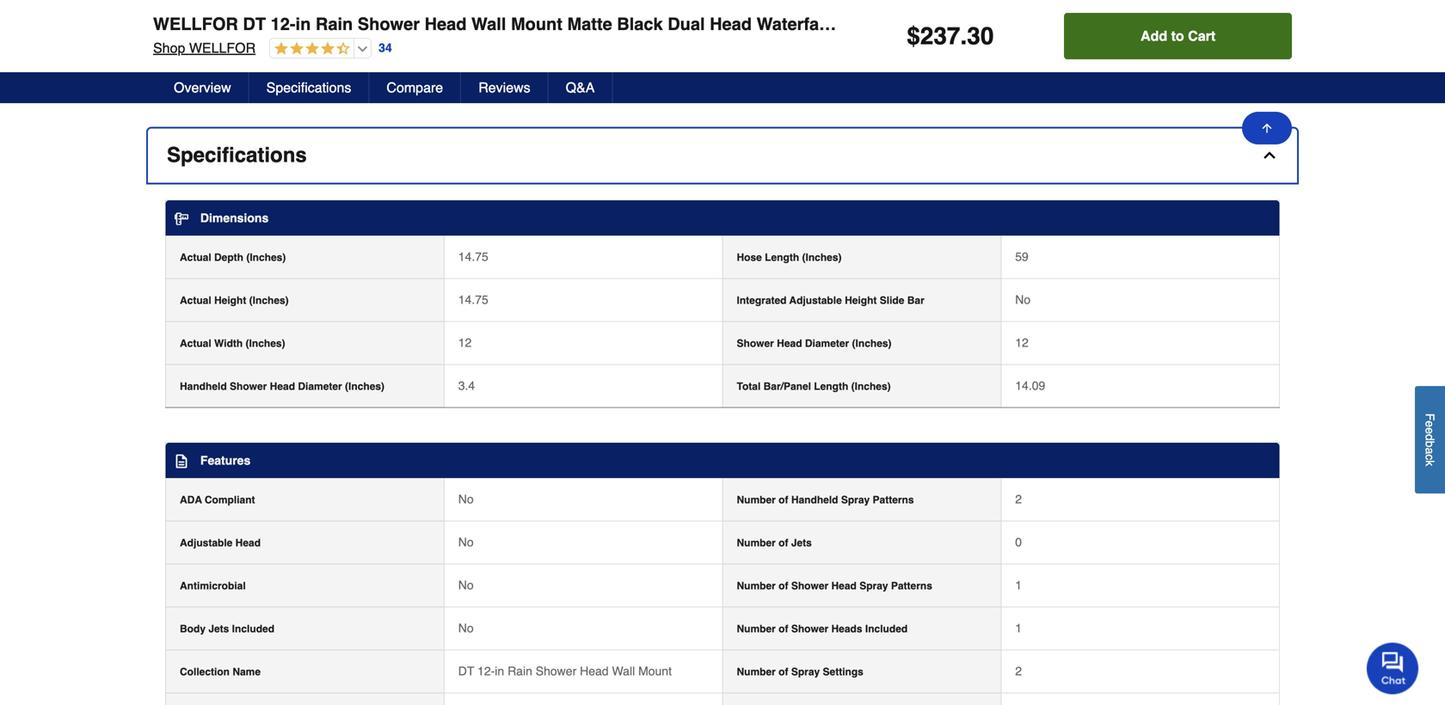 Task type: describe. For each thing, give the bounding box(es) containing it.
of for number of shower heads included
[[779, 623, 789, 635]]

offers
[[275, 48, 305, 62]]

compliant
[[205, 494, 255, 506]]

0 vertical spatial length
[[765, 252, 799, 264]]

0 horizontal spatial included
[[232, 623, 274, 635]]

1 vertical spatial spray
[[860, 580, 888, 592]]

about
[[469, 15, 499, 28]]

total
[[737, 381, 761, 393]]

pressure
[[270, 82, 316, 96]]

0 vertical spatial matte
[[567, 14, 612, 34]]

features
[[200, 454, 251, 468]]

14.75 for no
[[458, 293, 489, 307]]

dual
[[668, 14, 705, 34]]

1 set from the left
[[431, 82, 447, 96]]

2 vertical spatial and
[[239, 65, 259, 79]]

2 12 from the left
[[1016, 336, 1029, 350]]

arrow up image
[[1261, 121, 1274, 135]]

1 vertical spatial jets
[[209, 623, 229, 635]]

no for number of shower head spray patterns
[[458, 579, 474, 592]]

shop
[[153, 40, 185, 56]]

dimensions image
[[175, 212, 188, 226]]

14.75 for 59
[[458, 250, 489, 264]]

proof
[[529, 48, 557, 62]]

0 vertical spatial handheld
[[180, 381, 227, 393]]

1 vertical spatial patterns
[[891, 580, 933, 592]]

0 vertical spatial dt
[[243, 14, 266, 34]]

0 vertical spatial diameter
[[805, 338, 849, 350]]

built-
[[834, 14, 878, 34]]

number of spray settings
[[737, 666, 864, 678]]

2 for no
[[1016, 492, 1022, 506]]

number of shower head spray patterns
[[737, 580, 933, 592]]

360°
[[181, 15, 206, 28]]

adjustable head
[[180, 537, 261, 549]]

f
[[1424, 414, 1437, 421]]

rotation
[[209, 15, 254, 28]]

30
[[967, 22, 994, 50]]

black
[[617, 14, 663, 34]]

number of handheld spray patterns
[[737, 494, 914, 506]]

0 vertical spatial jets
[[791, 537, 812, 549]]

1 vertical spatial specifications button
[[148, 129, 1298, 183]]

hose
[[737, 252, 762, 264]]

ball:
[[319, 15, 341, 28]]

no for number of handheld spray patterns
[[458, 492, 474, 506]]

0 vertical spatial specifications button
[[249, 72, 369, 103]]

waterfall
[[757, 14, 829, 34]]

compare button
[[369, 72, 461, 103]]

collection
[[180, 666, 230, 678]]

bar
[[908, 295, 925, 307]]

angle,
[[433, 15, 465, 28]]

total bar/panel length (inches)
[[737, 381, 891, 393]]

add to cart
[[1141, 28, 1216, 44]]

in
[[878, 14, 893, 34]]

k
[[1424, 461, 1437, 467]]

0 horizontal spatial rain
[[316, 14, 353, 34]]

2 height from the left
[[845, 295, 877, 307]]

q&a button
[[549, 72, 613, 103]]

dt 12-in rain shower head wall mount
[[458, 665, 672, 678]]

2-
[[1130, 14, 1145, 34]]

faucet
[[673, 15, 706, 28]]

body
[[180, 623, 206, 635]]

0 horizontal spatial corrosion
[[181, 31, 230, 45]]

0 vertical spatial spray
[[841, 494, 870, 506]]

mixer
[[665, 82, 695, 96]]

actual for no
[[180, 295, 211, 307]]

add
[[1141, 28, 1168, 44]]

1 vertical spatial 12-
[[478, 665, 495, 678]]

rain
[[642, 82, 662, 96]]

.
[[961, 22, 967, 50]]

angle
[[524, 15, 553, 28]]

0 vertical spatial wellfor
[[153, 14, 238, 34]]

2 vertical spatial head
[[401, 82, 428, 96]]

b
[[1424, 441, 1437, 448]]

2 horizontal spatial shower
[[480, 82, 519, 96]]

number for number of shower head spray patterns
[[737, 580, 776, 592]]

1 vertical spatial dt
[[458, 665, 474, 678]]

1 horizontal spatial wall
[[612, 665, 635, 678]]

actual depth (inches)
[[180, 252, 286, 264]]

notes image
[[175, 455, 188, 469]]

2 for dt 12-in rain shower head wall mount
[[1016, 665, 1022, 678]]

shop wellfor
[[153, 40, 256, 56]]

compare
[[387, 80, 443, 96]]

number for number of handheld spray patterns
[[737, 494, 776, 506]]

1 horizontal spatial adjustable
[[790, 295, 842, 307]]

body jets included
[[180, 623, 274, 635]]

actual height (inches)
[[180, 295, 289, 307]]

1 horizontal spatial mount
[[639, 665, 672, 678]]

1 vertical spatial resistance
[[181, 65, 236, 79]]

360° rotation connection ball: adjustable head angle, about 15° angle slope premium brass faucet for durability and corrosion resistance matte black layer offers a sleek look, make the shower head leak proof and rust resistance, ensuring corrosion resistance and long term use valve body high-pressure rainfall shower head set hand shower combo set with luxury rain mixer
[[181, 15, 798, 96]]

hand
[[450, 82, 477, 96]]

0 vertical spatial patterns
[[873, 494, 914, 506]]

1 vertical spatial in
[[495, 665, 504, 678]]

a inside 360° rotation connection ball: adjustable head angle, about 15° angle slope premium brass faucet for durability and corrosion resistance matte black layer offers a sleek look, make the shower head leak proof and rust resistance, ensuring corrosion resistance and long term use valve body high-pressure rainfall shower head set hand shower combo set with luxury rain mixer
[[308, 48, 315, 62]]

add to cart button
[[1065, 13, 1292, 59]]

depth
[[214, 252, 244, 264]]

1 vertical spatial length
[[814, 381, 849, 393]]

combo
[[523, 82, 559, 96]]

matte inside 360° rotation connection ball: adjustable head angle, about 15° angle slope premium brass faucet for durability and corrosion resistance matte black layer offers a sleek look, make the shower head leak proof and rust resistance, ensuring corrosion resistance and long term use valve body high-pressure rainfall shower head set hand shower combo set with luxury rain mixer
[[181, 48, 211, 62]]

0 vertical spatial resistance
[[234, 31, 288, 45]]

1 vertical spatial and
[[560, 48, 580, 62]]

c
[[1424, 455, 1437, 461]]

diverter
[[1183, 14, 1248, 34]]

59
[[1016, 250, 1029, 264]]

overview
[[174, 80, 231, 96]]

connection
[[257, 15, 315, 28]]

bar/panel
[[764, 381, 811, 393]]

layer
[[246, 48, 272, 62]]

1 horizontal spatial included
[[865, 623, 908, 635]]

$ 237 . 30
[[907, 22, 994, 50]]

specifications for topmost specifications button
[[266, 80, 351, 96]]

heads
[[832, 623, 863, 635]]

f e e d b a c k button
[[1415, 386, 1446, 494]]

0
[[1016, 536, 1022, 549]]

to
[[1172, 28, 1185, 44]]

body
[[213, 82, 239, 96]]

long
[[262, 65, 285, 79]]

1 12 from the left
[[458, 336, 472, 350]]

1 e from the top
[[1424, 421, 1437, 428]]

settings
[[823, 666, 864, 678]]

number of jets
[[737, 537, 812, 549]]



Task type: locate. For each thing, give the bounding box(es) containing it.
resistance
[[234, 31, 288, 45], [181, 65, 236, 79]]

1 horizontal spatial corrosion
[[718, 48, 768, 62]]

3 of from the top
[[779, 580, 789, 592]]

valve right diverter
[[1252, 14, 1297, 34]]

and up high-
[[239, 65, 259, 79]]

0 vertical spatial specifications
[[266, 80, 351, 96]]

name
[[233, 666, 261, 678]]

2 horizontal spatial and
[[778, 15, 798, 28]]

of for number of jets
[[779, 537, 789, 549]]

for
[[709, 15, 723, 28]]

0 horizontal spatial with
[[582, 82, 603, 96]]

1 vertical spatial 14.75
[[458, 293, 489, 307]]

1 vertical spatial head
[[474, 48, 501, 62]]

of for number of shower head spray patterns
[[779, 580, 789, 592]]

1 horizontal spatial length
[[814, 381, 849, 393]]

0 horizontal spatial 12-
[[271, 14, 296, 34]]

resistance up overview
[[181, 65, 236, 79]]

term
[[289, 65, 313, 79]]

with inside 360° rotation connection ball: adjustable head angle, about 15° angle slope premium brass faucet for durability and corrosion resistance matte black layer offers a sleek look, make the shower head leak proof and rust resistance, ensuring corrosion resistance and long term use valve body high-pressure rainfall shower head set hand shower combo set with luxury rain mixer
[[582, 82, 603, 96]]

diameter
[[805, 338, 849, 350], [298, 381, 342, 393]]

adjustable
[[344, 15, 399, 28]]

valve left the body
[[181, 82, 210, 96]]

length right bar/panel
[[814, 381, 849, 393]]

0 vertical spatial 2
[[1016, 492, 1022, 506]]

5 of from the top
[[779, 666, 789, 678]]

2
[[1016, 492, 1022, 506], [1016, 665, 1022, 678]]

0 vertical spatial rain
[[316, 14, 353, 34]]

1 vertical spatial adjustable
[[180, 537, 233, 549]]

corrosion down "360°"
[[181, 31, 230, 45]]

head
[[425, 14, 467, 34], [710, 14, 752, 34], [777, 338, 802, 350], [270, 381, 295, 393], [235, 537, 261, 549], [832, 580, 857, 592], [580, 665, 609, 678]]

0 horizontal spatial handheld
[[180, 381, 227, 393]]

actual for 12
[[180, 338, 211, 350]]

handheld
[[180, 381, 227, 393], [791, 494, 839, 506]]

1 horizontal spatial diameter
[[805, 338, 849, 350]]

1 vertical spatial handheld
[[791, 494, 839, 506]]

set left hand
[[431, 82, 447, 96]]

number
[[737, 494, 776, 506], [737, 537, 776, 549], [737, 580, 776, 592], [737, 623, 776, 635], [737, 666, 776, 678]]

included
[[1301, 14, 1372, 34], [232, 623, 274, 635], [865, 623, 908, 635]]

0 vertical spatial wall
[[472, 14, 506, 34]]

shower right hand
[[480, 82, 519, 96]]

1 horizontal spatial in
[[495, 665, 504, 678]]

cart
[[1188, 28, 1216, 44]]

1 horizontal spatial dt
[[458, 665, 474, 678]]

0 vertical spatial 12-
[[271, 14, 296, 34]]

valve inside 360° rotation connection ball: adjustable head angle, about 15° angle slope premium brass faucet for durability and corrosion resistance matte black layer offers a sleek look, make the shower head leak proof and rust resistance, ensuring corrosion resistance and long term use valve body high-pressure rainfall shower head set hand shower combo set with luxury rain mixer
[[181, 82, 210, 96]]

14.75
[[458, 250, 489, 264], [458, 293, 489, 307]]

0 vertical spatial actual
[[180, 252, 211, 264]]

height left slide
[[845, 295, 877, 307]]

of up number of jets on the bottom right
[[779, 494, 789, 506]]

0 vertical spatial corrosion
[[181, 31, 230, 45]]

2 1 from the top
[[1016, 622, 1022, 635]]

0 horizontal spatial 12
[[458, 336, 472, 350]]

actual left depth
[[180, 252, 211, 264]]

0 horizontal spatial mount
[[511, 14, 563, 34]]

shower down make at the top of the page
[[359, 82, 397, 96]]

specifications button down mixer
[[148, 129, 1298, 183]]

resistance,
[[607, 48, 665, 62]]

and left rust
[[560, 48, 580, 62]]

durability
[[727, 15, 775, 28]]

handheld up number of jets on the bottom right
[[791, 494, 839, 506]]

actual width (inches)
[[180, 338, 285, 350]]

1 height from the left
[[214, 295, 246, 307]]

0 vertical spatial in
[[296, 14, 311, 34]]

of down number of handheld spray patterns at bottom right
[[779, 537, 789, 549]]

handheld down width
[[180, 381, 227, 393]]

237
[[920, 22, 961, 50]]

1 14.75 from the top
[[458, 250, 489, 264]]

wellfor down rotation
[[189, 40, 256, 56]]

1 2 from the top
[[1016, 492, 1022, 506]]

0 horizontal spatial set
[[431, 82, 447, 96]]

head down the the
[[401, 82, 428, 96]]

jets down number of handheld spray patterns at bottom right
[[791, 537, 812, 549]]

overview button
[[157, 72, 249, 103]]

faucet
[[965, 14, 1020, 34]]

chat invite button image
[[1367, 642, 1420, 695]]

1 vertical spatial with
[[582, 82, 603, 96]]

adjustable up the shower head diameter (inches)
[[790, 295, 842, 307]]

specifications button down offers on the top left of the page
[[249, 72, 369, 103]]

matte up rust
[[567, 14, 612, 34]]

34
[[379, 41, 392, 55]]

number for number of jets
[[737, 537, 776, 549]]

resistance up layer
[[234, 31, 288, 45]]

wellfor up shop wellfor
[[153, 14, 238, 34]]

collection name
[[180, 666, 261, 678]]

d
[[1424, 434, 1437, 441]]

1 vertical spatial mount
[[639, 665, 672, 678]]

1 horizontal spatial and
[[560, 48, 580, 62]]

1 vertical spatial rain
[[508, 665, 533, 678]]

1 horizontal spatial height
[[845, 295, 877, 307]]

1 for number of shower head spray patterns
[[1016, 579, 1022, 592]]

4 number from the top
[[737, 623, 776, 635]]

no for number of jets
[[458, 536, 474, 549]]

shower
[[432, 48, 470, 62], [359, 82, 397, 96], [480, 82, 519, 96]]

1 vertical spatial diameter
[[298, 381, 342, 393]]

1 vertical spatial corrosion
[[718, 48, 768, 62]]

0 horizontal spatial matte
[[181, 48, 211, 62]]

1 vertical spatial 2
[[1016, 665, 1022, 678]]

of down number of jets on the bottom right
[[779, 580, 789, 592]]

corrosion down durability
[[718, 48, 768, 62]]

1 vertical spatial specifications
[[167, 143, 307, 167]]

rust
[[584, 48, 604, 62]]

slope
[[557, 15, 585, 28]]

actual for 59
[[180, 252, 211, 264]]

number down number of handheld spray patterns at bottom right
[[737, 537, 776, 549]]

0 vertical spatial head
[[402, 15, 429, 28]]

2 e from the top
[[1424, 428, 1437, 434]]

of for number of spray settings
[[779, 666, 789, 678]]

e up the d
[[1424, 421, 1437, 428]]

specifications for bottom specifications button
[[167, 143, 307, 167]]

length
[[765, 252, 799, 264], [814, 381, 849, 393]]

the
[[411, 48, 428, 62]]

1 horizontal spatial valve
[[1252, 14, 1297, 34]]

12-
[[271, 14, 296, 34], [478, 665, 495, 678]]

4.4 stars image
[[270, 41, 350, 57]]

1 horizontal spatial rain
[[508, 665, 533, 678]]

1 number from the top
[[737, 494, 776, 506]]

1 vertical spatial matte
[[181, 48, 211, 62]]

integrated
[[737, 295, 787, 307]]

0 vertical spatial and
[[778, 15, 798, 28]]

2 14.75 from the top
[[458, 293, 489, 307]]

1 vertical spatial wall
[[612, 665, 635, 678]]

f e e d b a c k
[[1424, 414, 1437, 467]]

set right combo
[[562, 82, 578, 96]]

make
[[379, 48, 408, 62]]

3.4
[[458, 379, 475, 393]]

12 up 14.09
[[1016, 336, 1029, 350]]

with left luxury
[[582, 82, 603, 96]]

antimicrobial
[[180, 580, 246, 592]]

0 vertical spatial a
[[308, 48, 315, 62]]

0 horizontal spatial shower
[[359, 82, 397, 96]]

0 vertical spatial with
[[1091, 14, 1125, 34]]

0 vertical spatial 1
[[1016, 579, 1022, 592]]

4 of from the top
[[779, 623, 789, 635]]

0 horizontal spatial and
[[239, 65, 259, 79]]

with
[[1091, 14, 1125, 34], [582, 82, 603, 96]]

2 number from the top
[[737, 537, 776, 549]]

14.09
[[1016, 379, 1046, 393]]

3 number from the top
[[737, 580, 776, 592]]

3 actual from the top
[[180, 338, 211, 350]]

of for number of handheld spray patterns
[[779, 494, 789, 506]]

length right hose
[[765, 252, 799, 264]]

actual left width
[[180, 338, 211, 350]]

1 horizontal spatial with
[[1091, 14, 1125, 34]]

valve
[[1252, 14, 1297, 34], [181, 82, 210, 96]]

number down number of shower heads included
[[737, 666, 776, 678]]

head left leak
[[474, 48, 501, 62]]

1 horizontal spatial a
[[1424, 448, 1437, 455]]

2 vertical spatial spray
[[791, 666, 820, 678]]

specifications down term
[[266, 80, 351, 96]]

handheld shower head diameter (inches)
[[180, 381, 385, 393]]

shower right the the
[[432, 48, 470, 62]]

black
[[214, 48, 242, 62]]

actual
[[180, 252, 211, 264], [180, 295, 211, 307], [180, 338, 211, 350]]

and right durability
[[778, 15, 798, 28]]

no for number of shower heads included
[[458, 622, 474, 635]]

spray
[[841, 494, 870, 506], [860, 580, 888, 592], [791, 666, 820, 678]]

actual up actual width (inches)
[[180, 295, 211, 307]]

ada
[[180, 494, 202, 506]]

hose length (inches)
[[737, 252, 842, 264]]

a up term
[[308, 48, 315, 62]]

1 horizontal spatial handheld
[[791, 494, 839, 506]]

0 horizontal spatial a
[[308, 48, 315, 62]]

1 for number of shower heads included
[[1016, 622, 1022, 635]]

way
[[1145, 14, 1178, 34]]

0 horizontal spatial dt
[[243, 14, 266, 34]]

a up k
[[1424, 448, 1437, 455]]

number up number of jets on the bottom right
[[737, 494, 776, 506]]

head left angle,
[[402, 15, 429, 28]]

leak
[[504, 48, 526, 62]]

in
[[296, 14, 311, 34], [495, 665, 504, 678]]

1 actual from the top
[[180, 252, 211, 264]]

adjustable up "antimicrobial"
[[180, 537, 233, 549]]

1 of from the top
[[779, 494, 789, 506]]

2 set from the left
[[562, 82, 578, 96]]

use
[[316, 65, 335, 79]]

with left 2-
[[1091, 14, 1125, 34]]

number of shower heads included
[[737, 623, 908, 635]]

0 horizontal spatial in
[[296, 14, 311, 34]]

0 vertical spatial adjustable
[[790, 295, 842, 307]]

0 horizontal spatial wall
[[472, 14, 506, 34]]

of down number of shower heads included
[[779, 666, 789, 678]]

head
[[402, 15, 429, 28], [474, 48, 501, 62], [401, 82, 428, 96]]

e
[[1424, 421, 1437, 428], [1424, 428, 1437, 434]]

1 horizontal spatial shower
[[432, 48, 470, 62]]

0 horizontal spatial diameter
[[298, 381, 342, 393]]

2 of from the top
[[779, 537, 789, 549]]

specifications
[[266, 80, 351, 96], [167, 143, 307, 167]]

e up the "b"
[[1424, 428, 1437, 434]]

shower
[[358, 14, 420, 34], [898, 14, 960, 34], [737, 338, 774, 350], [230, 381, 267, 393], [791, 580, 829, 592], [791, 623, 829, 635], [536, 665, 577, 678]]

look,
[[350, 48, 375, 62]]

number up number of spray settings
[[737, 623, 776, 635]]

1 horizontal spatial 12
[[1016, 336, 1029, 350]]

0 vertical spatial 14.75
[[458, 250, 489, 264]]

1 vertical spatial 1
[[1016, 622, 1022, 635]]

sleek
[[318, 48, 347, 62]]

high-
[[243, 82, 270, 96]]

premium
[[589, 15, 637, 28]]

wall
[[472, 14, 506, 34], [612, 665, 635, 678]]

ada compliant
[[180, 494, 255, 506]]

1 horizontal spatial set
[[562, 82, 578, 96]]

2 actual from the top
[[180, 295, 211, 307]]

$
[[907, 22, 920, 50]]

specifications button
[[249, 72, 369, 103], [148, 129, 1298, 183]]

1 horizontal spatial matte
[[567, 14, 612, 34]]

0 horizontal spatial jets
[[209, 623, 229, 635]]

1 1 from the top
[[1016, 579, 1022, 592]]

wellfor
[[153, 14, 238, 34], [189, 40, 256, 56]]

1 vertical spatial wellfor
[[189, 40, 256, 56]]

a inside f e e d b a c k button
[[1424, 448, 1437, 455]]

matte left black
[[181, 48, 211, 62]]

0 vertical spatial mount
[[511, 14, 563, 34]]

ensuring
[[669, 48, 715, 62]]

of up number of spray settings
[[779, 623, 789, 635]]

brass
[[640, 15, 670, 28]]

0 horizontal spatial length
[[765, 252, 799, 264]]

0 vertical spatial valve
[[1252, 14, 1297, 34]]

luxury
[[606, 82, 638, 96]]

jets right body
[[209, 623, 229, 635]]

patterns
[[873, 494, 914, 506], [891, 580, 933, 592]]

reviews button
[[461, 72, 549, 103]]

number for number of spray settings
[[737, 666, 776, 678]]

height down depth
[[214, 295, 246, 307]]

1 horizontal spatial jets
[[791, 537, 812, 549]]

number for number of shower heads included
[[737, 623, 776, 635]]

width
[[214, 338, 243, 350]]

chevron up image
[[1261, 147, 1279, 164]]

2 vertical spatial actual
[[180, 338, 211, 350]]

12 up 3.4
[[458, 336, 472, 350]]

5 number from the top
[[737, 666, 776, 678]]

wellfor dt 12-in rain shower head wall mount matte black dual head waterfall built-in shower faucet system with 2-way diverter valve included
[[153, 14, 1372, 34]]

1 vertical spatial a
[[1424, 448, 1437, 455]]

2 2 from the top
[[1016, 665, 1022, 678]]

0 horizontal spatial valve
[[181, 82, 210, 96]]

specifications up dimensions
[[167, 143, 307, 167]]

0 horizontal spatial adjustable
[[180, 537, 233, 549]]

number down number of jets on the bottom right
[[737, 580, 776, 592]]

2 horizontal spatial included
[[1301, 14, 1372, 34]]



Task type: vqa. For each thing, say whether or not it's contained in the screenshot.
the bottommost 'of'
no



